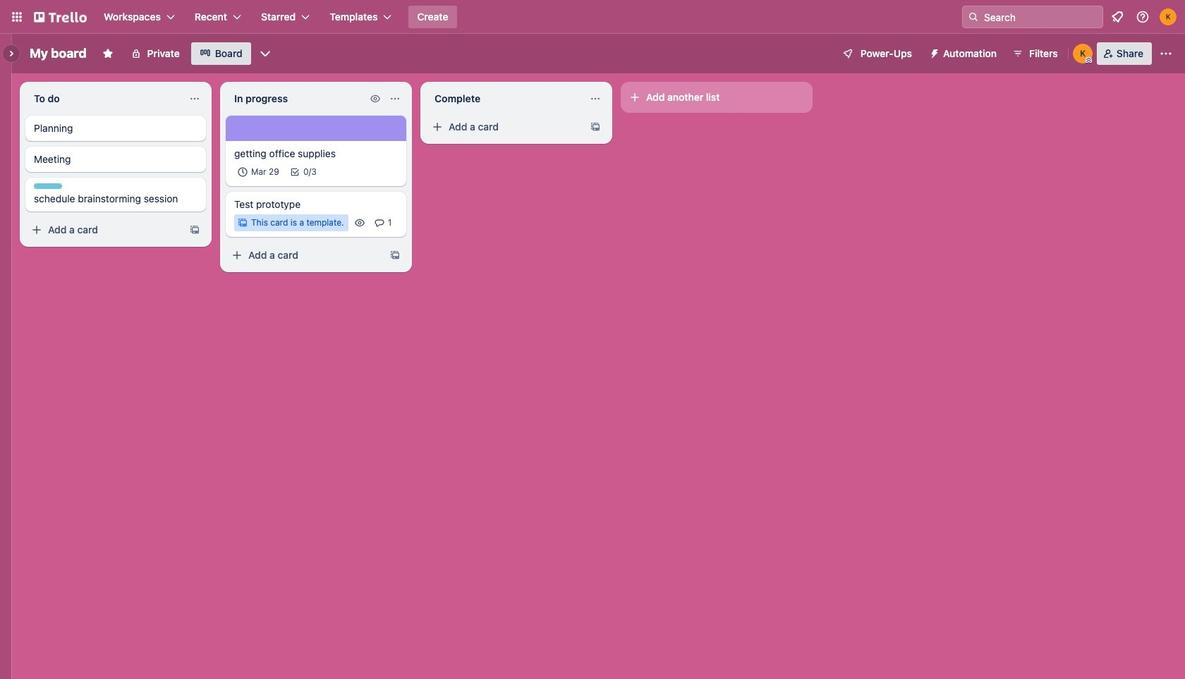 Task type: locate. For each thing, give the bounding box(es) containing it.
0 notifications image
[[1109, 8, 1126, 25]]

None text field
[[25, 87, 183, 110], [226, 87, 367, 110], [426, 87, 584, 110], [25, 87, 183, 110], [226, 87, 367, 110], [426, 87, 584, 110]]

0 vertical spatial create from template… image
[[590, 121, 601, 133]]

open information menu image
[[1136, 10, 1150, 24]]

Search field
[[979, 6, 1103, 28]]

kendallparks02 (kendallparks02) image
[[1160, 8, 1177, 25]]

0 horizontal spatial create from template… image
[[189, 224, 200, 236]]

color: sky, title: "design" element
[[34, 183, 62, 189]]

None checkbox
[[234, 164, 284, 181]]

create from template… image
[[590, 121, 601, 133], [189, 224, 200, 236], [389, 250, 401, 261]]

back to home image
[[34, 6, 87, 28]]

1 horizontal spatial create from template… image
[[389, 250, 401, 261]]



Task type: describe. For each thing, give the bounding box(es) containing it.
star or unstar board image
[[102, 48, 113, 59]]

2 horizontal spatial create from template… image
[[590, 121, 601, 133]]

customize views image
[[258, 47, 272, 61]]

this member is an admin of this board. image
[[1086, 57, 1092, 63]]

primary element
[[0, 0, 1185, 34]]

sm image
[[924, 42, 943, 62]]

search image
[[968, 11, 979, 23]]

2 vertical spatial create from template… image
[[389, 250, 401, 261]]

kendallparks02 (kendallparks02) image
[[1073, 44, 1093, 63]]

Board name text field
[[23, 42, 94, 65]]

1 vertical spatial create from template… image
[[189, 224, 200, 236]]

show menu image
[[1159, 47, 1173, 61]]



Task type: vqa. For each thing, say whether or not it's contained in the screenshot.
Board name text box
yes



